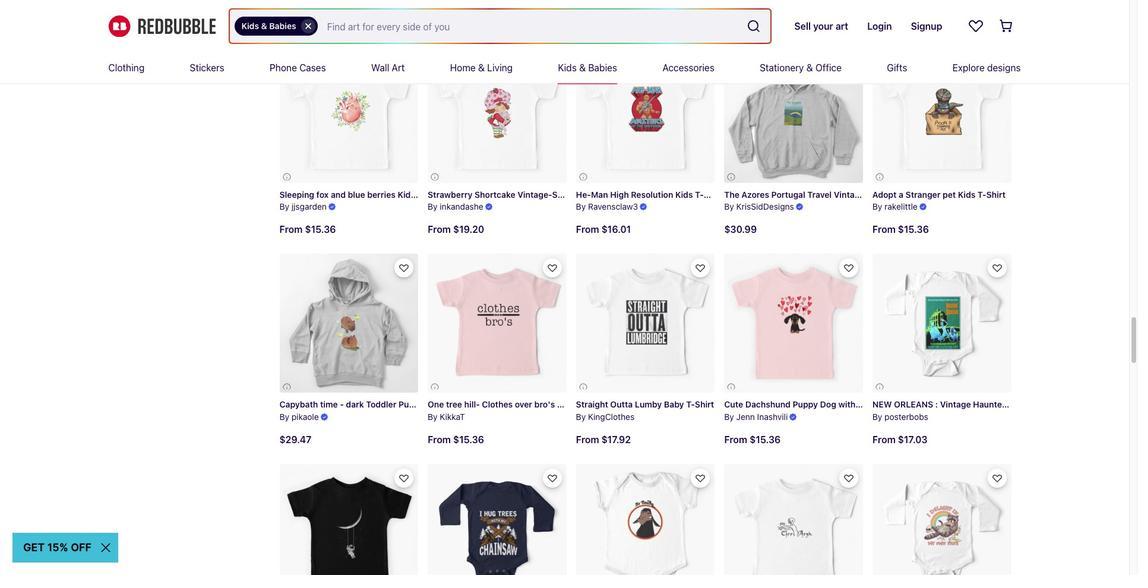 Task type: vqa. For each thing, say whether or not it's contained in the screenshot.
"By GODofBASKETBALL" corresponding to Scary
no



Task type: locate. For each thing, give the bounding box(es) containing it.
Kids & Babies field
[[230, 10, 771, 43]]

bro's
[[535, 399, 555, 409]]

adopt
[[873, 189, 897, 199]]

pullover right toddler
[[399, 399, 431, 409]]

rakelittle
[[885, 202, 918, 212]]

1 horizontal spatial babies
[[588, 62, 617, 73]]

0 horizontal spatial art
[[392, 62, 405, 73]]

0 horizontal spatial from $16.01
[[576, 224, 631, 235]]

stranger
[[906, 189, 941, 199]]

redbubble logo image
[[108, 15, 215, 37]]

0 vertical spatial from $16.01
[[725, 14, 780, 25]]

$15.36 down 'kikkat'
[[453, 434, 484, 445]]

& for the kids & babies 'link'
[[579, 62, 586, 73]]

explore
[[953, 62, 985, 73]]

1 horizontal spatial kids & babies
[[558, 62, 617, 73]]

-
[[340, 399, 344, 409]]

0 horizontal spatial hoodie
[[433, 399, 462, 409]]

from $19.20
[[280, 14, 336, 25], [428, 224, 484, 235]]

0 vertical spatial hoodie
[[936, 189, 964, 199]]

posterbobs
[[885, 412, 929, 422]]

shirt inside straight outta lumby baby t-shirt by kingclothes
[[695, 399, 714, 409]]

0 horizontal spatial $16.01
[[602, 224, 631, 235]]

Search term search field
[[318, 10, 742, 43]]

by down cute
[[725, 412, 734, 422]]

from
[[725, 14, 748, 25], [280, 14, 303, 25], [428, 14, 453, 25], [873, 14, 896, 25], [280, 224, 303, 235], [428, 224, 451, 235], [576, 224, 599, 235], [873, 224, 896, 235], [428, 434, 451, 445], [576, 434, 599, 445], [873, 434, 896, 445], [725, 434, 748, 445]]

dark
[[346, 399, 364, 409]]

strawberry shortcake vintage-style cutie kids t-shirt
[[428, 189, 646, 199]]

1 horizontal spatial $16.01
[[750, 14, 780, 25]]

$16.01 up the stationery
[[750, 14, 780, 25]]

2 baby from the left
[[664, 399, 684, 409]]

shirt left the
[[704, 189, 723, 199]]

kids inside kids & babies button
[[242, 21, 259, 31]]

$19.20 down inkandashe at the top of page
[[453, 224, 484, 235]]

from $19.20 down by inkandashe
[[428, 224, 484, 235]]

$18.39
[[898, 14, 930, 25]]

0 horizontal spatial from $19.20
[[280, 14, 336, 25]]

by down the
[[725, 202, 734, 212]]

from link
[[428, 0, 567, 34]]

by inkandashe
[[428, 202, 484, 212]]

jenn
[[737, 412, 755, 422]]

t- left the outta
[[580, 399, 588, 409]]

1 vertical spatial from $19.20
[[428, 224, 484, 235]]

and
[[331, 189, 346, 199]]

$15.36 down jjsgarden
[[305, 224, 336, 235]]

the azores portugal travel vintage art kids pullover hoodie
[[725, 189, 964, 199]]

hoodie
[[936, 189, 964, 199], [433, 399, 462, 409]]

pullover up rakelittle
[[901, 189, 934, 199]]

from $15.36 for cute dachshund puppy dog with valentine hearts kids t-shirt
[[725, 434, 781, 445]]

t- up ravensclaw3
[[618, 189, 627, 199]]

pullover
[[901, 189, 934, 199], [399, 399, 431, 409]]

0 horizontal spatial kids & babies
[[242, 21, 296, 31]]

by for strawberry shortcake vintage-style cutie kids t-shirt
[[428, 202, 438, 212]]

over
[[515, 399, 533, 409]]

$15.36 down rakelittle
[[898, 224, 929, 235]]

1 vertical spatial hoodie
[[433, 399, 462, 409]]

$15.36 for cute dachshund puppy dog with valentine hearts kids t-shirt
[[750, 434, 781, 445]]

cute dachshund puppy dog with valentine hearts kids t-shirt
[[725, 399, 974, 409]]

by for the azores portugal travel vintage art kids pullover hoodie
[[725, 202, 734, 212]]

menu bar
[[108, 52, 1021, 83]]

cute
[[725, 399, 744, 409]]

shirt right hearts
[[955, 399, 974, 409]]

cutie
[[575, 189, 596, 199]]

by
[[280, 202, 289, 212], [428, 202, 438, 212], [725, 202, 734, 212], [576, 202, 586, 212], [873, 202, 883, 212], [280, 412, 289, 422], [428, 412, 438, 422], [725, 412, 734, 422], [576, 412, 586, 422], [873, 412, 883, 422]]

baby right lumby
[[664, 399, 684, 409]]

baby inside straight outta lumby baby t-shirt by kingclothes
[[664, 399, 684, 409]]

1 vertical spatial kids & babies
[[558, 62, 617, 73]]

kids & babies button
[[234, 17, 318, 36]]

$19.20
[[305, 14, 336, 25], [453, 224, 484, 235]]

kids & babies inside button
[[242, 21, 296, 31]]

sleeping fox and blue berries kids t-shirt
[[280, 189, 446, 199]]

$15.36 down inashvili
[[750, 434, 781, 445]]

t- right lumby
[[686, 399, 695, 409]]

explore designs
[[953, 62, 1021, 73]]

style
[[552, 189, 573, 199]]

$30.99
[[725, 224, 757, 235]]

from $15.36 down by jenn inashvili
[[725, 434, 781, 445]]

hearts
[[897, 399, 924, 409]]

&
[[261, 21, 267, 31], [478, 62, 485, 73], [579, 62, 586, 73], [807, 62, 813, 73]]

one
[[428, 399, 444, 409]]

dachshund
[[746, 399, 791, 409]]

$16.01
[[750, 14, 780, 25], [602, 224, 631, 235]]

1 horizontal spatial baby
[[664, 399, 684, 409]]

designs
[[988, 62, 1021, 73]]

$29.47
[[280, 434, 312, 445]]

by down valentine
[[873, 412, 883, 422]]

from $17.92
[[576, 434, 631, 445]]

stickers
[[190, 62, 224, 73]]

1 horizontal spatial art
[[867, 189, 880, 199]]

office
[[816, 62, 842, 73]]

1 baby from the left
[[557, 399, 577, 409]]

1 horizontal spatial $19.20
[[453, 224, 484, 235]]

shirt up kingclothes
[[588, 399, 607, 409]]

0 vertical spatial $16.01
[[750, 14, 780, 25]]

from $19.20 up cases at the top
[[280, 14, 336, 25]]

shirt up ravensclaw3
[[627, 189, 646, 199]]

1 vertical spatial $16.01
[[602, 224, 631, 235]]

i delight in my own filth long sleeve baby one-piece image
[[873, 464, 1012, 575]]

t- right pet
[[978, 189, 987, 199]]

$15.36 for one tree hill- clothes over bro's baby t-shirt
[[453, 434, 484, 445]]

0 vertical spatial babies
[[269, 21, 296, 31]]

by krissiddesigns
[[725, 202, 794, 212]]

0 horizontal spatial babies
[[269, 21, 296, 31]]

& inside button
[[261, 21, 267, 31]]

adopt a stranger pet kids t-shirt image
[[873, 44, 1012, 183]]

clothes
[[482, 399, 513, 409]]

the
[[725, 189, 740, 199]]

from $16.01 down by ravensclaw3
[[576, 224, 631, 235]]

a
[[899, 189, 904, 199]]

from $15.36 down jjsgarden
[[280, 224, 336, 235]]

t- left the
[[695, 189, 704, 199]]

by jjsgarden
[[280, 202, 327, 212]]

$15.36
[[305, 224, 336, 235], [898, 224, 929, 235], [453, 434, 484, 445], [750, 434, 781, 445]]

kids & babies link
[[558, 52, 617, 83]]

hoodie up 'kikkat'
[[433, 399, 462, 409]]

blue
[[348, 189, 365, 199]]

$19.20 up cases at the top
[[305, 14, 336, 25]]

accessories link
[[663, 52, 715, 83]]

1 vertical spatial art
[[867, 189, 880, 199]]

the azores portugal travel vintage art kids pullover hoodie image
[[725, 44, 863, 183]]

dog
[[820, 399, 837, 409]]

1 horizontal spatial from $16.01
[[725, 14, 780, 25]]

baby
[[557, 399, 577, 409], [664, 399, 684, 409]]

he-man high resolution kids t-shirt image
[[576, 44, 715, 183]]

shirt left cute
[[695, 399, 714, 409]]

by down "capybath"
[[280, 412, 289, 422]]

& inside 'link'
[[579, 62, 586, 73]]

hoodie right a
[[936, 189, 964, 199]]

t-
[[418, 189, 426, 199], [618, 189, 627, 199], [695, 189, 704, 199], [978, 189, 987, 199], [580, 399, 588, 409], [946, 399, 955, 409], [686, 399, 695, 409]]

strawberry
[[428, 189, 473, 199]]

by for cute dachshund puppy dog with valentine hearts kids t-shirt
[[725, 412, 734, 422]]

art right wall
[[392, 62, 405, 73]]

art right "vintage"
[[867, 189, 880, 199]]

shirt
[[426, 189, 446, 199], [627, 189, 646, 199], [704, 189, 723, 199], [987, 189, 1006, 199], [588, 399, 607, 409], [955, 399, 974, 409], [695, 399, 714, 409]]

kids
[[242, 21, 259, 31], [558, 62, 577, 73], [398, 189, 415, 199], [598, 189, 616, 199], [882, 189, 899, 199], [676, 189, 693, 199], [958, 189, 976, 199], [926, 399, 944, 409]]

one tree hill- clothes over bro's baby t-shirt by kikkat
[[428, 399, 607, 422]]

from $15.36 down 'kikkat'
[[428, 434, 484, 445]]

from $16.01 up the stationery
[[725, 14, 780, 25]]

t- inside straight outta lumby baby t-shirt by kingclothes
[[686, 399, 695, 409]]

0 vertical spatial art
[[392, 62, 405, 73]]

straight
[[576, 399, 608, 409]]

baby right bro's
[[557, 399, 577, 409]]

0 horizontal spatial baby
[[557, 399, 577, 409]]

from $15.36 down rakelittle
[[873, 224, 929, 235]]

by down strawberry at top
[[428, 202, 438, 212]]

wall art link
[[371, 52, 405, 83]]

0 horizontal spatial pullover
[[399, 399, 431, 409]]

stationery & office link
[[760, 52, 842, 83]]

by down one
[[428, 412, 438, 422]]

0 vertical spatial kids & babies
[[242, 21, 296, 31]]

straight outta lumby baby t-shirt image
[[576, 254, 715, 393]]

by down sleeping
[[280, 202, 289, 212]]

home & living
[[450, 62, 513, 73]]

by inside straight outta lumby baby t-shirt by kingclothes
[[576, 412, 586, 422]]

logging i hug trees with my chainsaw long sleeve baby one-piece image
[[428, 464, 567, 575]]

by pikaole
[[280, 412, 319, 422]]

$15.36 for adopt a stranger pet kids t-shirt
[[898, 224, 929, 235]]

stickers link
[[190, 52, 224, 83]]

by down straight
[[576, 412, 586, 422]]

1 horizontal spatial from $19.20
[[428, 224, 484, 235]]

1 horizontal spatial pullover
[[901, 189, 934, 199]]

by down 'adopt'
[[873, 202, 883, 212]]

1 vertical spatial babies
[[588, 62, 617, 73]]

$16.01 down ravensclaw3
[[602, 224, 631, 235]]

pikaole
[[292, 412, 319, 422]]

babies
[[269, 21, 296, 31], [588, 62, 617, 73]]

0 vertical spatial $19.20
[[305, 14, 336, 25]]

krissiddesigns
[[737, 202, 794, 212]]

clothing
[[108, 62, 145, 73]]

by down he-
[[576, 202, 586, 212]]

baby inside one tree hill- clothes over bro's baby t-shirt by kikkat
[[557, 399, 577, 409]]



Task type: describe. For each thing, give the bounding box(es) containing it.
capybath
[[280, 399, 318, 409]]

by inside one tree hill- clothes over bro's baby t-shirt by kikkat
[[428, 412, 438, 422]]

accessories
[[663, 62, 715, 73]]

inashvili
[[757, 412, 788, 422]]

hill-
[[464, 399, 480, 409]]

toddler
[[366, 399, 397, 409]]

& for the stationery & office link
[[807, 62, 813, 73]]

grrr argh baby t-shirt image
[[725, 464, 863, 575]]

from $15.36 for one tree hill- clothes over bro's baby t-shirt
[[428, 434, 484, 445]]

he-
[[576, 189, 591, 199]]

inkandashe
[[440, 202, 484, 212]]

sleeping
[[280, 189, 314, 199]]

gifts
[[887, 62, 908, 73]]

fox
[[317, 189, 329, 199]]

phone
[[270, 62, 297, 73]]

home & living link
[[450, 52, 513, 83]]

kikkat
[[440, 412, 465, 422]]

t- right hearts
[[946, 399, 955, 409]]

& for home & living link
[[478, 62, 485, 73]]

stationery
[[760, 62, 804, 73]]

jjsgarden
[[292, 202, 327, 212]]

moon swing kids t-shirt image
[[280, 464, 418, 575]]

phone cases link
[[270, 52, 326, 83]]

travel
[[808, 189, 832, 199]]

portugal
[[772, 189, 806, 199]]

outta
[[611, 399, 633, 409]]

cute dachshund puppy dog with valentine hearts kids t-shirt image
[[725, 254, 863, 393]]

explore designs link
[[953, 52, 1021, 83]]

with
[[839, 399, 856, 409]]

from $17.03
[[873, 434, 928, 445]]

kingclothes
[[588, 412, 635, 422]]

0 horizontal spatial $19.20
[[305, 14, 336, 25]]

by for he-man high resolution kids t-shirt
[[576, 202, 586, 212]]

gifts link
[[887, 52, 908, 83]]

by jenn inashvili
[[725, 412, 788, 422]]

azores
[[742, 189, 770, 199]]

cases
[[300, 62, 326, 73]]

vintage-
[[518, 189, 552, 199]]

lumby
[[635, 399, 662, 409]]

by for capybath time - dark toddler pullover hoodie
[[280, 412, 289, 422]]

wall
[[371, 62, 389, 73]]

shirt up by inkandashe
[[426, 189, 446, 199]]

adopt a stranger pet kids t-shirt
[[873, 189, 1006, 199]]

0 vertical spatial pullover
[[901, 189, 934, 199]]

sleeping fox and blue berries kids t-shirt image
[[280, 44, 418, 183]]

from $18.39
[[873, 14, 930, 25]]

man
[[591, 189, 608, 199]]

kids inside the kids & babies 'link'
[[558, 62, 577, 73]]

high
[[610, 189, 629, 199]]

phone cases
[[270, 62, 326, 73]]

berries
[[367, 189, 396, 199]]

1 vertical spatial pullover
[[399, 399, 431, 409]]

babies inside button
[[269, 21, 296, 31]]

from $15.36 for adopt a stranger pet kids t-shirt
[[873, 224, 929, 235]]

1 vertical spatial from $16.01
[[576, 224, 631, 235]]

clothing link
[[108, 52, 145, 83]]

capybath time - dark toddler pullover hoodie
[[280, 399, 462, 409]]

time
[[320, 399, 338, 409]]

living
[[487, 62, 513, 73]]

capybath time - dark toddler pullover hoodie image
[[280, 254, 418, 393]]

ravensclaw3
[[588, 202, 638, 212]]

tree
[[446, 399, 462, 409]]

babies inside 'link'
[[588, 62, 617, 73]]

resolution
[[631, 189, 674, 199]]

by ravensclaw3
[[576, 202, 638, 212]]

1 vertical spatial $19.20
[[453, 224, 484, 235]]

new orleans : vintage haunted mansion advertising print long sleeve baby one-piece image
[[873, 254, 1012, 393]]

by for sleeping fox and blue berries kids t-shirt
[[280, 202, 289, 212]]

1 horizontal spatial hoodie
[[936, 189, 964, 199]]

one tree hill- clothes over bro's baby t-shirt image
[[428, 254, 567, 393]]

$17.92
[[602, 434, 631, 445]]

shirt right pet
[[987, 189, 1006, 199]]

0 vertical spatial from $19.20
[[280, 14, 336, 25]]

strawberry shortcake vintage-style cutie kids t-shirt image
[[428, 44, 567, 183]]

$15.36 for sleeping fox and blue berries kids t-shirt
[[305, 224, 336, 235]]

pet
[[943, 189, 956, 199]]

puppy
[[793, 399, 818, 409]]

he-man high resolution kids t-shirt
[[576, 189, 723, 199]]

straight outta lumby baby t-shirt by kingclothes
[[576, 399, 714, 422]]

t- left strawberry at top
[[418, 189, 426, 199]]

$17.03
[[898, 434, 928, 445]]

menu bar containing clothing
[[108, 52, 1021, 83]]

shirt inside one tree hill- clothes over bro's baby t-shirt by kikkat
[[588, 399, 607, 409]]

from $15.36 for sleeping fox and blue berries kids t-shirt
[[280, 224, 336, 235]]

home
[[450, 62, 476, 73]]

shortcake
[[475, 189, 516, 199]]

stationery & office
[[760, 62, 842, 73]]

by posterbobs
[[873, 412, 929, 422]]

kuzco no touchy sad llama emperor's new groove emperor david spade back off no touch funny gift short sleeve baby one-piece image
[[576, 464, 715, 575]]

from inside from link
[[428, 14, 453, 25]]

wall art
[[371, 62, 405, 73]]

by rakelittle
[[873, 202, 918, 212]]

by for adopt a stranger pet kids t-shirt
[[873, 202, 883, 212]]

art inside "menu bar"
[[392, 62, 405, 73]]

t- inside one tree hill- clothes over bro's baby t-shirt by kikkat
[[580, 399, 588, 409]]



